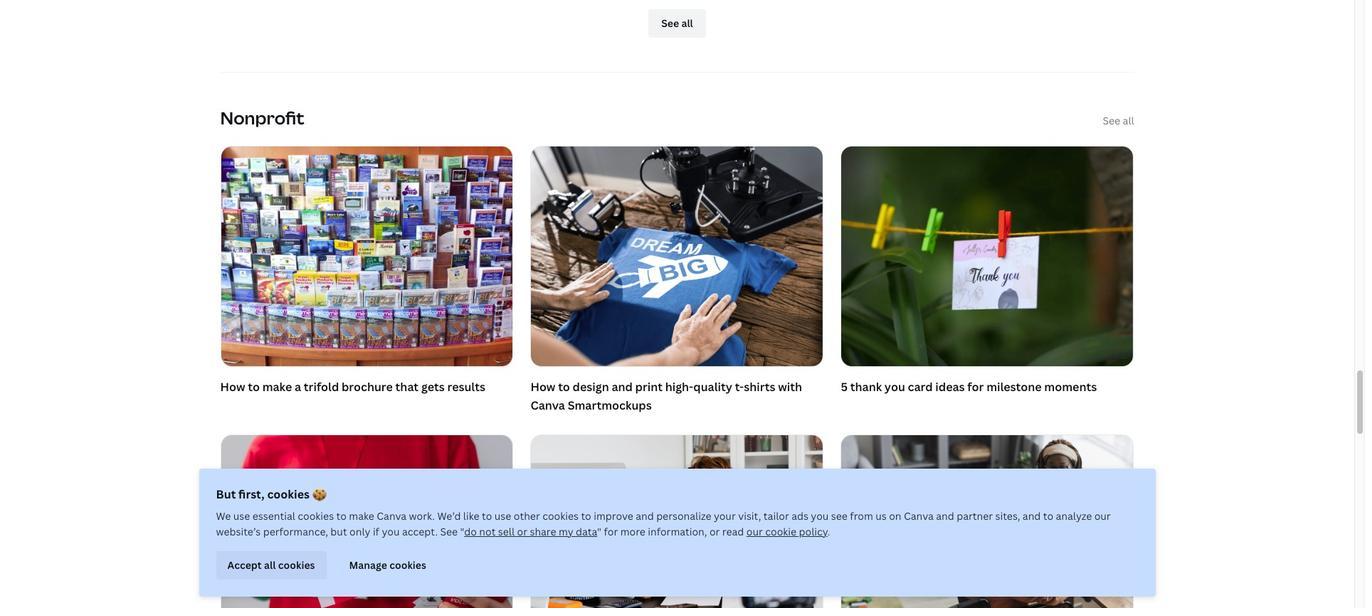 Task type: vqa. For each thing, say whether or not it's contained in the screenshot.
Black, white and Orange Streetwear Hoodie image on the bottom of page
no



Task type: describe. For each thing, give the bounding box(es) containing it.
5 thank you card ideas for milestone moments link
[[841, 146, 1135, 400]]

2 vertical spatial you
[[382, 526, 400, 539]]

other
[[514, 510, 540, 523]]

our cookie policy link
[[747, 526, 828, 539]]

canva inside how to design and print high-quality t-shirts with canva smartmockups
[[531, 398, 565, 414]]

more
[[621, 526, 646, 539]]

sites,
[[996, 510, 1021, 523]]

card
[[908, 380, 933, 395]]

t-
[[735, 380, 744, 395]]

2 horizontal spatial canva
[[904, 510, 934, 523]]

cookies up my
[[543, 510, 579, 523]]

5 thank you card ideas for milestone moments
[[841, 380, 1097, 395]]

and up the do not sell or share my data " for more information, or read our cookie policy .
[[636, 510, 654, 523]]

policy
[[799, 526, 828, 539]]

we use essential cookies to make canva work. we'd like to use other cookies to improve and personalize your visit, tailor ads you see from us on canva and partner sites, and to analyze our website's performance, but only if you accept. see "
[[216, 510, 1111, 539]]

only
[[350, 526, 371, 539]]

essential
[[253, 510, 295, 523]]

manage cookies button
[[338, 552, 438, 580]]

improve
[[594, 510, 634, 523]]

partner
[[957, 510, 993, 523]]

make inside "we use essential cookies to make canva work. we'd like to use other cookies to improve and personalize your visit, tailor ads you see from us on canva and partner sites, and to analyze our website's performance, but only if you accept. see ""
[[349, 510, 374, 523]]

1 vertical spatial you
[[811, 510, 829, 523]]

all for accept
[[264, 559, 276, 572]]

moments
[[1045, 380, 1097, 395]]

accept all cookies button
[[216, 552, 327, 580]]

our inside "we use essential cookies to make canva work. we'd like to use other cookies to improve and personalize your visit, tailor ads you see from us on canva and partner sites, and to analyze our website's performance, but only if you accept. see ""
[[1095, 510, 1111, 523]]

and inside how to design and print high-quality t-shirts with canva smartmockups
[[612, 380, 633, 395]]

🍪
[[312, 487, 327, 503]]

accept
[[228, 559, 262, 572]]

print
[[636, 380, 663, 395]]

not
[[479, 526, 496, 539]]

to right like
[[482, 510, 492, 523]]

1 vertical spatial our
[[747, 526, 763, 539]]

do not sell or share my data " for more information, or read our cookie policy .
[[464, 526, 831, 539]]

quality
[[694, 380, 733, 395]]

but first, cookies 🍪
[[216, 487, 327, 503]]

tailor
[[764, 510, 790, 523]]

milestone
[[987, 380, 1042, 395]]

and right sites,
[[1023, 510, 1041, 523]]

how for how to make a trifold brochure that gets results
[[220, 380, 245, 395]]

performance,
[[263, 526, 328, 539]]

1 horizontal spatial for
[[968, 380, 984, 395]]

on
[[890, 510, 902, 523]]

cookies inside accept all cookies button
[[278, 559, 315, 572]]

first,
[[239, 487, 265, 503]]

read
[[723, 526, 744, 539]]

thank
[[851, 380, 882, 395]]

if
[[373, 526, 380, 539]]

from
[[850, 510, 874, 523]]

do not sell or share my data link
[[464, 526, 598, 539]]

see inside "we use essential cookies to make canva work. we'd like to use other cookies to improve and personalize your visit, tailor ads you see from us on canva and partner sites, and to analyze our website's performance, but only if you accept. see ""
[[440, 526, 458, 539]]

to left analyze
[[1044, 510, 1054, 523]]

to up data
[[581, 510, 592, 523]]

analyze
[[1056, 510, 1093, 523]]

ideas
[[936, 380, 965, 395]]

data
[[576, 526, 598, 539]]

trifold
[[304, 380, 339, 395]]

design
[[573, 380, 609, 395]]

cookies up essential
[[267, 487, 310, 503]]

share
[[530, 526, 557, 539]]

us
[[876, 510, 887, 523]]

website's
[[216, 526, 261, 539]]



Task type: locate. For each thing, give the bounding box(es) containing it.
gets
[[421, 380, 445, 395]]

1 horizontal spatial how
[[531, 380, 556, 395]]

and
[[612, 380, 633, 395], [636, 510, 654, 523], [937, 510, 955, 523], [1023, 510, 1041, 523]]

or
[[517, 526, 528, 539], [710, 526, 720, 539]]

" down 'improve'
[[598, 526, 602, 539]]

1 horizontal spatial canva
[[531, 398, 565, 414]]

1 vertical spatial all
[[264, 559, 276, 572]]

accept all cookies
[[228, 559, 315, 572]]

make
[[263, 380, 292, 395], [349, 510, 374, 523]]

or right 'sell'
[[517, 526, 528, 539]]

to left a
[[248, 380, 260, 395]]

cookie
[[766, 526, 797, 539]]

to
[[248, 380, 260, 395], [558, 380, 570, 395], [336, 510, 347, 523], [482, 510, 492, 523], [581, 510, 592, 523], [1044, 510, 1054, 523]]

1 horizontal spatial use
[[495, 510, 512, 523]]

our
[[1095, 510, 1111, 523], [747, 526, 763, 539]]

we
[[216, 510, 231, 523]]

that
[[396, 380, 419, 395]]

0 vertical spatial see
[[1103, 114, 1121, 127]]

all for see
[[1123, 114, 1135, 127]]

how to make a trifold brochure that gets results link
[[220, 146, 514, 400]]

1 horizontal spatial our
[[1095, 510, 1111, 523]]

to up the but
[[336, 510, 347, 523]]

see
[[1103, 114, 1121, 127], [440, 526, 458, 539]]

1 horizontal spatial all
[[1123, 114, 1135, 127]]

2 how from the left
[[531, 380, 556, 395]]

2 or from the left
[[710, 526, 720, 539]]

how inside how to design and print high-quality t-shirts with canva smartmockups
[[531, 380, 556, 395]]

0 vertical spatial make
[[263, 380, 292, 395]]

with
[[778, 380, 803, 395]]

for right ideas
[[968, 380, 984, 395]]

do
[[464, 526, 477, 539]]

visit,
[[739, 510, 762, 523]]

canva left smartmockups
[[531, 398, 565, 414]]

1 horizontal spatial make
[[349, 510, 374, 523]]

2 horizontal spatial you
[[885, 380, 906, 395]]

ads
[[792, 510, 809, 523]]

2 use from the left
[[495, 510, 512, 523]]

" inside "we use essential cookies to make canva work. we'd like to use other cookies to improve and personalize your visit, tailor ads you see from us on canva and partner sites, and to analyze our website's performance, but only if you accept. see ""
[[460, 526, 464, 539]]

brochure
[[342, 380, 393, 395]]

use
[[233, 510, 250, 523], [495, 510, 512, 523]]

you up policy
[[811, 510, 829, 523]]

cookies down performance,
[[278, 559, 315, 572]]

0 vertical spatial all
[[1123, 114, 1135, 127]]

1 vertical spatial for
[[604, 526, 618, 539]]

1 horizontal spatial or
[[710, 526, 720, 539]]

see
[[832, 510, 848, 523]]

but
[[216, 487, 236, 503]]

.
[[828, 526, 831, 539]]

how left the design
[[531, 380, 556, 395]]

canva right on
[[904, 510, 934, 523]]

0 horizontal spatial or
[[517, 526, 528, 539]]

our down the 'visit,'
[[747, 526, 763, 539]]

5
[[841, 380, 848, 395]]

nonprofit
[[220, 106, 304, 130]]

our right analyze
[[1095, 510, 1111, 523]]

cookies
[[267, 487, 310, 503], [298, 510, 334, 523], [543, 510, 579, 523], [278, 559, 315, 572], [390, 559, 426, 572]]

" down like
[[460, 526, 464, 539]]

1 how from the left
[[220, 380, 245, 395]]

you left card
[[885, 380, 906, 395]]

or left read
[[710, 526, 720, 539]]

personalize
[[657, 510, 712, 523]]

my
[[559, 526, 574, 539]]

and up smartmockups
[[612, 380, 633, 395]]

like
[[463, 510, 480, 523]]

cookies inside manage cookies button
[[390, 559, 426, 572]]

results
[[448, 380, 486, 395]]

0 horizontal spatial our
[[747, 526, 763, 539]]

we'd
[[438, 510, 461, 523]]

accept.
[[402, 526, 438, 539]]

how to make a trifold brochure that gets results
[[220, 380, 486, 395]]

use up website's
[[233, 510, 250, 523]]

0 horizontal spatial for
[[604, 526, 618, 539]]

1 or from the left
[[517, 526, 528, 539]]

cookies down accept.
[[390, 559, 426, 572]]

shirts
[[744, 380, 776, 395]]

for down 'improve'
[[604, 526, 618, 539]]

how
[[220, 380, 245, 395], [531, 380, 556, 395]]

manage
[[349, 559, 387, 572]]

see all
[[1103, 114, 1135, 127]]

smartmockups
[[568, 398, 652, 414]]

to inside how to design and print high-quality t-shirts with canva smartmockups
[[558, 380, 570, 395]]

1 vertical spatial see
[[440, 526, 458, 539]]

to left the design
[[558, 380, 570, 395]]

0 horizontal spatial all
[[264, 559, 276, 572]]

you right the if
[[382, 526, 400, 539]]

2 " from the left
[[598, 526, 602, 539]]

canva up the if
[[377, 510, 407, 523]]

1 horizontal spatial see
[[1103, 114, 1121, 127]]

0 horizontal spatial canva
[[377, 510, 407, 523]]

0 horizontal spatial "
[[460, 526, 464, 539]]

1 use from the left
[[233, 510, 250, 523]]

your
[[714, 510, 736, 523]]

canva
[[531, 398, 565, 414], [377, 510, 407, 523], [904, 510, 934, 523]]

how to design and print high-quality t-shirts with canva smartmockups
[[531, 380, 803, 414]]

but
[[331, 526, 347, 539]]

use up 'sell'
[[495, 510, 512, 523]]

a
[[295, 380, 301, 395]]

cookies down 🍪 at bottom left
[[298, 510, 334, 523]]

manage cookies
[[349, 559, 426, 572]]

for
[[968, 380, 984, 395], [604, 526, 618, 539]]

1 vertical spatial make
[[349, 510, 374, 523]]

all inside button
[[264, 559, 276, 572]]

"
[[460, 526, 464, 539], [598, 526, 602, 539]]

high-
[[666, 380, 694, 395]]

0 vertical spatial for
[[968, 380, 984, 395]]

0 horizontal spatial use
[[233, 510, 250, 523]]

information,
[[648, 526, 707, 539]]

0 horizontal spatial you
[[382, 526, 400, 539]]

1 " from the left
[[460, 526, 464, 539]]

1 horizontal spatial you
[[811, 510, 829, 523]]

sell
[[498, 526, 515, 539]]

pexels thới nam cao 10806198 image
[[842, 147, 1134, 367]]

make up only
[[349, 510, 374, 523]]

0 horizontal spatial make
[[263, 380, 292, 395]]

how for how to design and print high-quality t-shirts with canva smartmockups
[[531, 380, 556, 395]]

see all link
[[1103, 113, 1135, 129]]

and left partner
[[937, 510, 955, 523]]

0 horizontal spatial how
[[220, 380, 245, 395]]

1 horizontal spatial "
[[598, 526, 602, 539]]

how to design and print high-quality t-shirts with canva smartmockups link
[[531, 146, 824, 418]]

0 vertical spatial you
[[885, 380, 906, 395]]

make left a
[[263, 380, 292, 395]]

0 horizontal spatial see
[[440, 526, 458, 539]]

work.
[[409, 510, 435, 523]]

how left a
[[220, 380, 245, 395]]

all
[[1123, 114, 1135, 127], [264, 559, 276, 572]]

you
[[885, 380, 906, 395], [811, 510, 829, 523], [382, 526, 400, 539]]

0 vertical spatial our
[[1095, 510, 1111, 523]]



